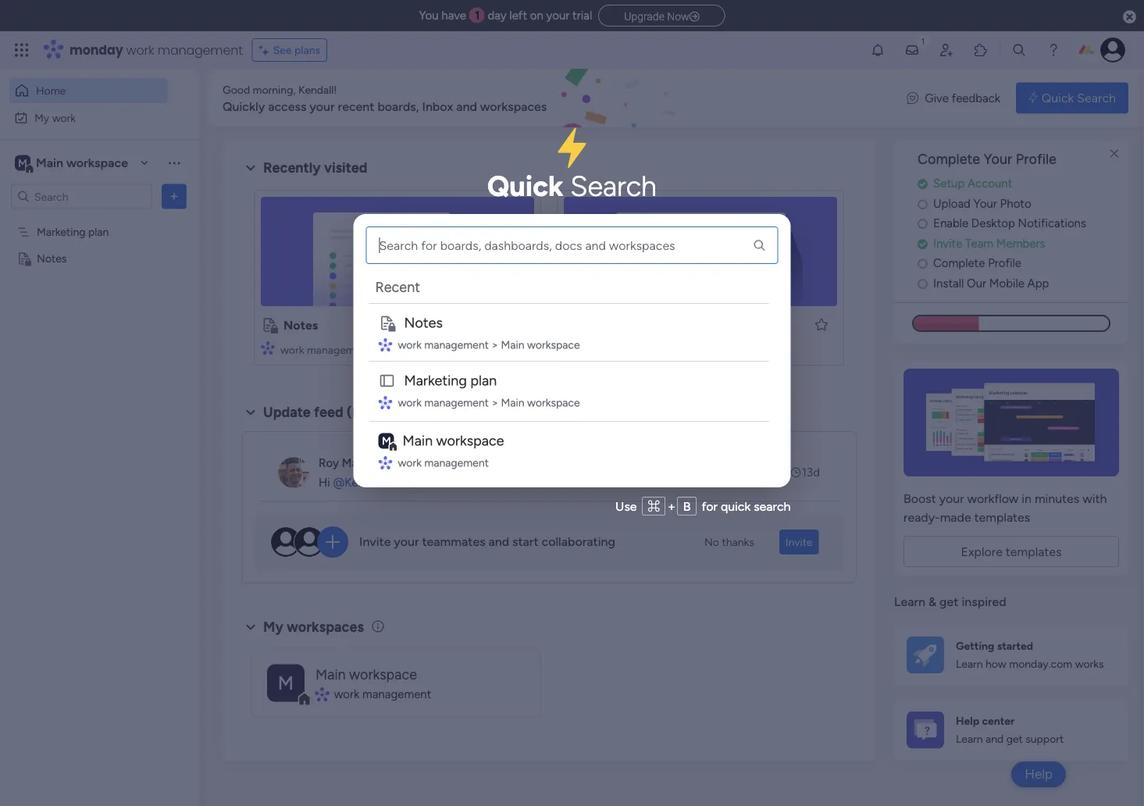 Task type: describe. For each thing, give the bounding box(es) containing it.
install our mobile app link
[[918, 274, 1129, 292]]

&
[[929, 594, 937, 609]]

work inside "link"
[[583, 343, 607, 356]]

0 vertical spatial marketing
[[37, 225, 86, 239]]

have
[[442, 9, 466, 23]]

m inside workspace selection element
[[18, 156, 27, 169]]

circle o image for complete
[[918, 258, 928, 269]]

1 vertical spatial quick search
[[487, 169, 657, 203]]

roy mann image
[[278, 457, 309, 488]]

see plans button
[[252, 38, 327, 62]]

your for photo
[[974, 196, 997, 210]]

install
[[933, 276, 964, 290]]

check circle image for setup
[[918, 178, 928, 190]]

see
[[273, 43, 292, 57]]

update
[[263, 404, 311, 421]]

enable
[[933, 216, 969, 230]]

inspired
[[962, 594, 1007, 609]]

update feed (inbox)
[[263, 404, 393, 421]]

kendall!
[[298, 83, 337, 96]]

boards,
[[378, 99, 419, 114]]

quick inside button
[[1042, 91, 1074, 105]]

templates inside explore templates button
[[1006, 544, 1062, 559]]

complete profile
[[933, 256, 1022, 270]]

no thanks
[[704, 535, 754, 549]]

quick
[[721, 499, 751, 514]]

made
[[940, 509, 971, 524]]

photo
[[1000, 196, 1031, 210]]

complete for complete your profile
[[918, 151, 980, 168]]

quick search inside button
[[1042, 91, 1116, 105]]

use
[[616, 499, 637, 514]]

circle o image for install
[[918, 277, 928, 289]]

quick search button
[[1016, 82, 1129, 114]]

templates image image
[[908, 368, 1115, 476]]

1 component image from the left
[[261, 341, 275, 355]]

see plans
[[273, 43, 320, 57]]

app
[[1028, 276, 1049, 290]]

ready-
[[904, 509, 940, 524]]

main workspace inside list box
[[403, 432, 504, 449]]

upgrade
[[624, 10, 665, 23]]

getting
[[956, 639, 995, 653]]

2 component image from the left
[[564, 341, 578, 355]]

roy
[[319, 456, 339, 470]]

1 vertical spatial workspace image
[[379, 433, 394, 449]]

1 vertical spatial workspaces
[[287, 618, 364, 635]]

workspace selection element
[[15, 153, 130, 174]]

notifications image
[[870, 42, 886, 58]]

0 vertical spatial profile
[[1016, 151, 1057, 168]]

1 vertical spatial plan
[[470, 372, 497, 389]]

m inside list box
[[382, 434, 391, 448]]

good morning, kendall! quickly access your recent boards, inbox and workspaces
[[223, 83, 547, 114]]

left
[[510, 9, 527, 23]]

0 vertical spatial workspace image
[[15, 154, 30, 171]]

boost your workflow in minutes with ready-made templates
[[904, 491, 1107, 524]]

with
[[1083, 491, 1107, 506]]

and for help
[[986, 732, 1004, 745]]

learn for help
[[956, 732, 983, 745]]

explore templates
[[961, 544, 1062, 559]]

your inside good morning, kendall! quickly access your recent boards, inbox and workspaces
[[310, 99, 335, 114]]

in
[[1022, 491, 1032, 506]]

your inside boost your workflow in minutes with ready-made templates
[[939, 491, 964, 506]]

start
[[512, 534, 539, 549]]

0 horizontal spatial private board image
[[16, 251, 31, 266]]

roy mann
[[319, 456, 371, 470]]

1 vertical spatial marketing
[[404, 372, 467, 389]]

upload your photo
[[933, 196, 1031, 210]]

for
[[702, 499, 718, 514]]

complete for complete profile
[[933, 256, 985, 270]]

setup account
[[933, 176, 1013, 190]]

Search for boards, dashboards, docs and workspaces search field
[[366, 227, 778, 264]]

2 vertical spatial main workspace
[[316, 666, 417, 682]]

mann
[[342, 456, 371, 470]]

invite button
[[779, 530, 819, 555]]

circle o image for enable
[[918, 218, 928, 229]]

good
[[223, 83, 250, 96]]

search
[[754, 499, 791, 514]]

access
[[268, 99, 307, 114]]

members
[[996, 236, 1045, 250]]

mobile
[[989, 276, 1025, 290]]

2 vertical spatial workspace image
[[267, 664, 305, 702]]

help center learn and get support
[[956, 714, 1064, 745]]

recent
[[375, 278, 420, 295]]

invite team members
[[933, 236, 1045, 250]]

search inside quick search button
[[1077, 91, 1116, 105]]

inbox image
[[904, 42, 920, 58]]

give
[[925, 91, 949, 105]]

recently visited
[[263, 159, 367, 176]]

quickly
[[223, 99, 265, 114]]

workflow
[[967, 491, 1019, 506]]

setup account link
[[918, 175, 1129, 192]]

center
[[982, 714, 1015, 728]]

2 horizontal spatial notes
[[404, 314, 443, 331]]

notes inside quick search results list box
[[284, 317, 318, 332]]

add to favorites image
[[814, 317, 829, 332]]

invite for team
[[933, 236, 963, 250]]

notifications
[[1018, 216, 1086, 230]]

support
[[1026, 732, 1064, 745]]

plans
[[294, 43, 320, 57]]

now
[[667, 10, 689, 23]]

workspace inside work management > main workspace "link"
[[713, 343, 766, 356]]

day
[[488, 9, 507, 23]]

Search in workspace field
[[33, 187, 130, 205]]

2 vertical spatial m
[[278, 672, 294, 694]]

upload
[[933, 196, 971, 210]]

desktop
[[972, 216, 1015, 230]]

> inside "link"
[[677, 343, 684, 356]]

complete profile link
[[918, 254, 1129, 272]]

apps image
[[973, 42, 989, 58]]

works
[[1075, 657, 1104, 671]]

search everything image
[[1011, 42, 1027, 58]]

feed
[[314, 404, 343, 421]]

work management > main workspace inside "link"
[[583, 343, 766, 356]]

my work button
[[9, 105, 168, 130]]

your for profile
[[984, 151, 1012, 168]]

b
[[683, 499, 691, 514]]

invite for your
[[359, 534, 391, 549]]

select product image
[[14, 42, 30, 58]]

on
[[530, 9, 543, 23]]

0 vertical spatial work management
[[398, 456, 489, 469]]

main workspace inside workspace selection element
[[36, 155, 128, 170]]

(inbox)
[[347, 404, 393, 421]]

0 vertical spatial marketing plan
[[37, 225, 109, 239]]

started
[[997, 639, 1033, 653]]

close recently visited image
[[241, 159, 260, 177]]



Task type: vqa. For each thing, say whether or not it's contained in the screenshot.
'kendall!'
yes



Task type: locate. For each thing, give the bounding box(es) containing it.
no thanks button
[[698, 530, 761, 555]]

1 horizontal spatial quick search
[[1042, 91, 1116, 105]]

0 vertical spatial plan
[[88, 225, 109, 239]]

check circle image left setup
[[918, 178, 928, 190]]

1 right (inbox)
[[406, 406, 410, 419]]

team
[[965, 236, 994, 250]]

circle o image inside complete profile link
[[918, 258, 928, 269]]

+
[[668, 499, 676, 514]]

complete up install
[[933, 256, 985, 270]]

marketing down search in workspace field
[[37, 225, 86, 239]]

learn for getting
[[956, 657, 983, 671]]

>
[[492, 338, 498, 351], [374, 343, 381, 356], [677, 343, 684, 356], [492, 396, 498, 409]]

check circle image left team
[[918, 238, 928, 249]]

0 vertical spatial get
[[940, 594, 959, 609]]

1 horizontal spatial marketing
[[404, 372, 467, 389]]

our
[[967, 276, 987, 290]]

private board image inside quick search results list box
[[261, 316, 278, 334]]

close update feed (inbox) image
[[241, 403, 260, 422]]

1 horizontal spatial and
[[489, 534, 509, 549]]

home button
[[9, 78, 168, 103]]

help down 'support'
[[1025, 766, 1053, 782]]

0 horizontal spatial 1
[[406, 406, 410, 419]]

your up made
[[939, 491, 964, 506]]

workspace inside workspace selection element
[[66, 155, 128, 170]]

workspaces inside good morning, kendall! quickly access your recent boards, inbox and workspaces
[[480, 99, 547, 114]]

you
[[419, 9, 439, 23]]

your
[[984, 151, 1012, 168], [974, 196, 997, 210]]

1 horizontal spatial workspace image
[[267, 664, 305, 702]]

search image
[[753, 238, 767, 252]]

templates
[[974, 509, 1030, 524], [1006, 544, 1062, 559]]

learn inside getting started learn how monday.com works
[[956, 657, 983, 671]]

circle o image inside enable desktop notifications link
[[918, 218, 928, 229]]

quick search
[[1042, 91, 1116, 105], [487, 169, 657, 203]]

2 horizontal spatial private board image
[[378, 314, 396, 332]]

learn inside the help center learn and get support
[[956, 732, 983, 745]]

invite team members link
[[918, 235, 1129, 252]]

0 vertical spatial your
[[984, 151, 1012, 168]]

1 vertical spatial help
[[1025, 766, 1053, 782]]

1 vertical spatial my
[[263, 618, 283, 635]]

quick search right the v2 bolt switch icon
[[1042, 91, 1116, 105]]

your up account
[[984, 151, 1012, 168]]

1 horizontal spatial quick
[[1042, 91, 1074, 105]]

list box containing notes
[[366, 301, 772, 481]]

you have 1 day left on your trial
[[419, 9, 592, 23]]

help inside the help center learn and get support
[[956, 714, 980, 728]]

0 horizontal spatial quick
[[487, 169, 563, 203]]

work inside 'button'
[[52, 111, 76, 124]]

management
[[158, 41, 243, 59], [424, 338, 489, 351], [307, 343, 371, 356], [610, 343, 674, 356], [424, 396, 489, 409], [424, 456, 489, 469], [362, 687, 431, 701]]

v2 user feedback image
[[907, 89, 919, 107]]

0 horizontal spatial plan
[[88, 225, 109, 239]]

monday
[[70, 41, 123, 59]]

install our mobile app
[[933, 276, 1049, 290]]

complete up setup
[[918, 151, 980, 168]]

work management > main workspace
[[398, 338, 580, 351], [280, 343, 462, 356], [583, 343, 766, 356], [398, 396, 580, 409]]

0 horizontal spatial component image
[[261, 341, 275, 355]]

your down account
[[974, 196, 997, 210]]

dapulse x slim image
[[1105, 144, 1124, 163]]

1 left 'day'
[[475, 9, 480, 23]]

my work
[[34, 111, 76, 124]]

0 horizontal spatial my
[[34, 111, 49, 124]]

and inside the help center learn and get support
[[986, 732, 1004, 745]]

0 vertical spatial m
[[18, 156, 27, 169]]

get down center
[[1006, 732, 1023, 745]]

invite members image
[[939, 42, 954, 58]]

plan
[[88, 225, 109, 239], [470, 372, 497, 389]]

0 horizontal spatial notes
[[37, 252, 67, 265]]

0 vertical spatial circle o image
[[918, 198, 928, 210]]

0 vertical spatial templates
[[974, 509, 1030, 524]]

1 horizontal spatial plan
[[470, 372, 497, 389]]

help inside button
[[1025, 766, 1053, 782]]

marketing plan down search in workspace field
[[37, 225, 109, 239]]

circle o image for upload
[[918, 198, 928, 210]]

circle o image left upload
[[918, 198, 928, 210]]

marketing right public board icon
[[404, 372, 467, 389]]

invite inside button
[[786, 535, 813, 549]]

visited
[[324, 159, 367, 176]]

circle o image inside install our mobile app link
[[918, 277, 928, 289]]

1 horizontal spatial notes
[[284, 317, 318, 332]]

your right on
[[546, 9, 570, 23]]

None search field
[[366, 227, 778, 264]]

teammates
[[422, 534, 485, 549]]

recent
[[338, 99, 375, 114]]

help for help center learn and get support
[[956, 714, 980, 728]]

my down home
[[34, 111, 49, 124]]

2 vertical spatial learn
[[956, 732, 983, 745]]

0 vertical spatial check circle image
[[918, 178, 928, 190]]

and right inbox
[[456, 99, 477, 114]]

workspaces right inbox
[[480, 99, 547, 114]]

quick search results list box
[[241, 177, 857, 384]]

⌘
[[648, 499, 660, 514]]

0 vertical spatial quick
[[1042, 91, 1074, 105]]

my right close my workspaces image
[[263, 618, 283, 635]]

0 vertical spatial learn
[[894, 594, 926, 609]]

0 horizontal spatial marketing
[[37, 225, 86, 239]]

0 horizontal spatial invite
[[359, 534, 391, 549]]

how
[[986, 657, 1007, 671]]

explore templates button
[[904, 536, 1119, 567]]

1 horizontal spatial m
[[278, 672, 294, 694]]

dapulse close image
[[1123, 9, 1136, 25]]

0 horizontal spatial m
[[18, 156, 27, 169]]

enable desktop notifications
[[933, 216, 1086, 230]]

home
[[36, 84, 66, 97]]

circle o image left complete profile on the top right of the page
[[918, 258, 928, 269]]

and inside good morning, kendall! quickly access your recent boards, inbox and workspaces
[[456, 99, 477, 114]]

close my workspaces image
[[241, 618, 260, 636]]

0 vertical spatial workspaces
[[480, 99, 547, 114]]

and down center
[[986, 732, 1004, 745]]

1 circle o image from the top
[[918, 258, 928, 269]]

complete
[[918, 151, 980, 168], [933, 256, 985, 270]]

1 vertical spatial work management
[[334, 687, 431, 701]]

use ⌘ + b for quick search
[[616, 499, 791, 514]]

0 vertical spatial main workspace
[[36, 155, 128, 170]]

help button
[[1012, 762, 1066, 787]]

0 horizontal spatial search
[[570, 169, 657, 203]]

0 horizontal spatial list box
[[0, 216, 199, 483]]

0 vertical spatial my
[[34, 111, 49, 124]]

component image
[[316, 687, 329, 701]]

check circle image inside invite team members link
[[918, 238, 928, 249]]

help image
[[1046, 42, 1061, 58]]

quick search up search for boards, dashboards, docs and workspaces search field
[[487, 169, 657, 203]]

1 check circle image from the top
[[918, 178, 928, 190]]

check circle image inside setup account link
[[918, 178, 928, 190]]

1 circle o image from the top
[[918, 198, 928, 210]]

search up search for boards, dashboards, docs and workspaces search field
[[570, 169, 657, 203]]

circle o image left enable
[[918, 218, 928, 229]]

templates inside boost your workflow in minutes with ready-made templates
[[974, 509, 1030, 524]]

my for my workspaces
[[263, 618, 283, 635]]

work management > main workspace link
[[557, 190, 844, 366]]

1 vertical spatial 1
[[406, 406, 410, 419]]

quick right the v2 bolt switch icon
[[1042, 91, 1074, 105]]

component image
[[261, 341, 275, 355], [564, 341, 578, 355]]

0 vertical spatial search
[[1077, 91, 1116, 105]]

minutes
[[1035, 491, 1080, 506]]

1 vertical spatial check circle image
[[918, 238, 928, 249]]

public board image
[[378, 372, 396, 389]]

recently
[[263, 159, 321, 176]]

2 circle o image from the top
[[918, 277, 928, 289]]

1 horizontal spatial my
[[263, 618, 283, 635]]

1 horizontal spatial marketing plan
[[404, 372, 497, 389]]

management inside "link"
[[610, 343, 674, 356]]

and left start
[[489, 534, 509, 549]]

0 vertical spatial and
[[456, 99, 477, 114]]

workspace image
[[15, 154, 30, 171], [379, 433, 394, 449], [267, 664, 305, 702]]

1 vertical spatial get
[[1006, 732, 1023, 745]]

templates right explore
[[1006, 544, 1062, 559]]

learn left &
[[894, 594, 926, 609]]

upgrade now
[[624, 10, 689, 23]]

2 horizontal spatial and
[[986, 732, 1004, 745]]

1 vertical spatial profile
[[988, 256, 1022, 270]]

help left center
[[956, 714, 980, 728]]

no
[[704, 535, 719, 549]]

circle o image inside the upload your photo link
[[918, 198, 928, 210]]

invite
[[933, 236, 963, 250], [359, 534, 391, 549], [786, 535, 813, 549]]

account
[[968, 176, 1013, 190]]

invite your teammates and start collaborating
[[359, 534, 615, 549]]

0 horizontal spatial marketing plan
[[37, 225, 109, 239]]

2 circle o image from the top
[[918, 218, 928, 229]]

help for help
[[1025, 766, 1053, 782]]

marketing plan right public board icon
[[404, 372, 497, 389]]

1 vertical spatial learn
[[956, 657, 983, 671]]

1 horizontal spatial 1
[[475, 9, 480, 23]]

1 vertical spatial and
[[489, 534, 509, 549]]

upload your photo link
[[918, 195, 1129, 212]]

0 horizontal spatial help
[[956, 714, 980, 728]]

my workspaces
[[263, 618, 364, 635]]

list box containing marketing plan
[[0, 216, 199, 483]]

0 vertical spatial 1
[[475, 9, 480, 23]]

option
[[0, 218, 199, 221]]

my for my work
[[34, 111, 49, 124]]

enable desktop notifications link
[[918, 215, 1129, 232]]

0 vertical spatial help
[[956, 714, 980, 728]]

2 horizontal spatial workspace image
[[379, 433, 394, 449]]

work
[[126, 41, 154, 59], [52, 111, 76, 124], [398, 338, 422, 351], [280, 343, 304, 356], [583, 343, 607, 356], [398, 396, 422, 409], [398, 456, 422, 469], [334, 687, 359, 701]]

getting started element
[[894, 623, 1129, 686]]

get inside the help center learn and get support
[[1006, 732, 1023, 745]]

1 horizontal spatial get
[[1006, 732, 1023, 745]]

feedback
[[952, 91, 1001, 105]]

templates down workflow
[[974, 509, 1030, 524]]

and for invite
[[489, 534, 509, 549]]

0 horizontal spatial workspaces
[[287, 618, 364, 635]]

main inside work management > main workspace "link"
[[687, 343, 710, 356]]

upgrade now link
[[598, 4, 725, 26]]

circle o image
[[918, 198, 928, 210], [918, 218, 928, 229]]

1 vertical spatial templates
[[1006, 544, 1062, 559]]

1 vertical spatial circle o image
[[918, 277, 928, 289]]

2 horizontal spatial m
[[382, 434, 391, 448]]

check circle image for invite
[[918, 238, 928, 249]]

marketing plan
[[37, 225, 109, 239], [404, 372, 497, 389]]

kendall parks image
[[1100, 37, 1125, 62]]

1 horizontal spatial private board image
[[261, 316, 278, 334]]

trial
[[573, 9, 592, 23]]

profile
[[1016, 151, 1057, 168], [988, 256, 1022, 270]]

1 horizontal spatial list box
[[366, 301, 772, 481]]

list box
[[0, 216, 199, 483], [366, 301, 772, 481]]

0 vertical spatial quick search
[[1042, 91, 1116, 105]]

1 vertical spatial circle o image
[[918, 218, 928, 229]]

circle o image left install
[[918, 277, 928, 289]]

profile up mobile
[[988, 256, 1022, 270]]

1 horizontal spatial component image
[[564, 341, 578, 355]]

learn down getting
[[956, 657, 983, 671]]

help center element
[[894, 698, 1129, 761]]

1 vertical spatial your
[[974, 196, 997, 210]]

dapulse rightstroke image
[[689, 11, 700, 22]]

1 vertical spatial m
[[382, 434, 391, 448]]

0 horizontal spatial and
[[456, 99, 477, 114]]

0 vertical spatial complete
[[918, 151, 980, 168]]

1 horizontal spatial search
[[1077, 91, 1116, 105]]

v2 bolt switch image
[[1029, 89, 1038, 107]]

private board image
[[16, 251, 31, 266], [378, 314, 396, 332], [261, 316, 278, 334]]

marketing
[[37, 225, 86, 239], [404, 372, 467, 389]]

0 horizontal spatial get
[[940, 594, 959, 609]]

my inside my work 'button'
[[34, 111, 49, 124]]

1 vertical spatial main workspace
[[403, 432, 504, 449]]

profile up setup account link
[[1016, 151, 1057, 168]]

quick
[[1042, 91, 1074, 105], [487, 169, 563, 203]]

search down kendall parks image
[[1077, 91, 1116, 105]]

check circle image
[[918, 178, 928, 190], [918, 238, 928, 249]]

0 horizontal spatial quick search
[[487, 169, 657, 203]]

collaborating
[[542, 534, 615, 549]]

notes
[[37, 252, 67, 265], [404, 314, 443, 331], [284, 317, 318, 332]]

learn
[[894, 594, 926, 609], [956, 657, 983, 671], [956, 732, 983, 745]]

1 horizontal spatial help
[[1025, 766, 1053, 782]]

workspaces up component image
[[287, 618, 364, 635]]

learn down center
[[956, 732, 983, 745]]

quick up search for boards, dashboards, docs and workspaces search field
[[487, 169, 563, 203]]

2 horizontal spatial invite
[[933, 236, 963, 250]]

2 check circle image from the top
[[918, 238, 928, 249]]

get right &
[[940, 594, 959, 609]]

circle o image
[[918, 258, 928, 269], [918, 277, 928, 289]]

1 vertical spatial marketing plan
[[404, 372, 497, 389]]

and
[[456, 99, 477, 114], [489, 534, 509, 549], [986, 732, 1004, 745]]

1 horizontal spatial invite
[[786, 535, 813, 549]]

1 vertical spatial complete
[[933, 256, 985, 270]]

your left teammates
[[394, 534, 419, 549]]

boost
[[904, 491, 936, 506]]

2 vertical spatial and
[[986, 732, 1004, 745]]

1 vertical spatial quick
[[487, 169, 563, 203]]

1 image
[[916, 32, 930, 50]]

0 vertical spatial circle o image
[[918, 258, 928, 269]]

1 horizontal spatial workspaces
[[480, 99, 547, 114]]

your down kendall!
[[310, 99, 335, 114]]

0 horizontal spatial workspace image
[[15, 154, 30, 171]]

complete your profile
[[918, 151, 1057, 168]]

main
[[36, 155, 63, 170], [501, 338, 525, 351], [384, 343, 407, 356], [687, 343, 710, 356], [501, 396, 525, 409], [403, 432, 433, 449], [316, 666, 346, 682]]

main inside workspace selection element
[[36, 155, 63, 170]]

setup
[[933, 176, 965, 190]]

explore
[[961, 544, 1003, 559]]

getting started learn how monday.com works
[[956, 639, 1104, 671]]

1 vertical spatial search
[[570, 169, 657, 203]]

monday work management
[[70, 41, 243, 59]]

13d
[[802, 465, 820, 479]]



